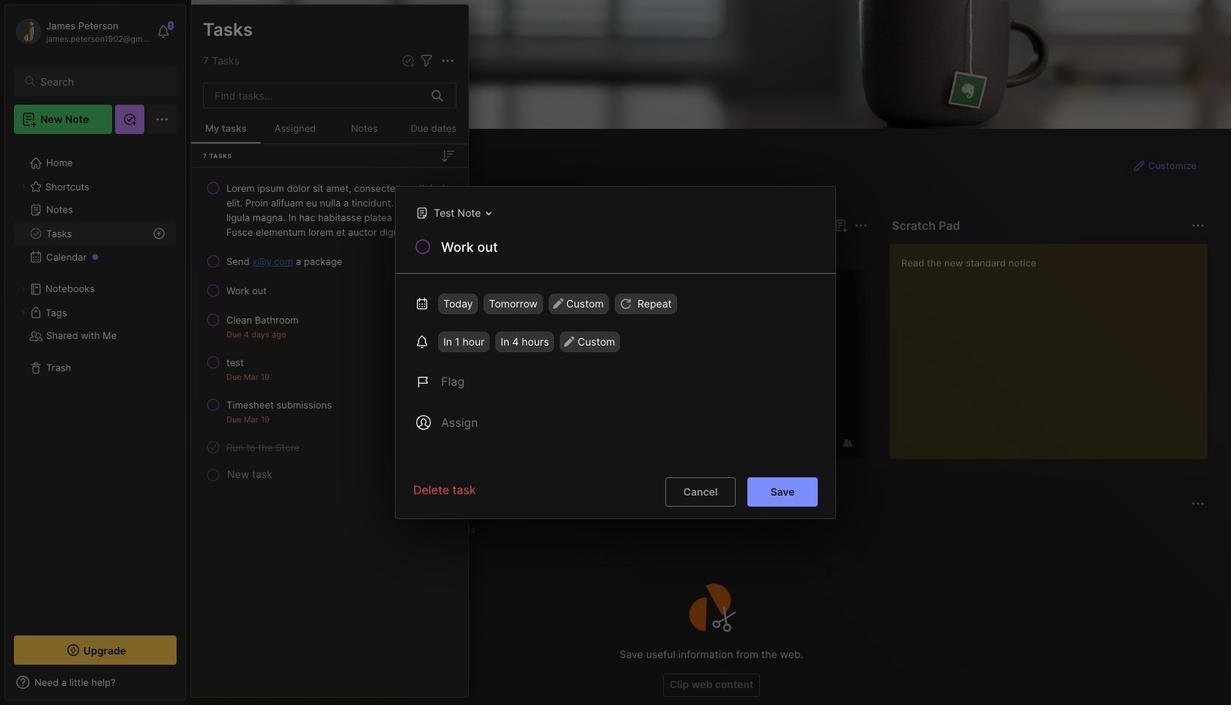 Task type: locate. For each thing, give the bounding box(es) containing it.
1 tab list from the top
[[218, 243, 866, 261]]

tree
[[5, 143, 185, 623]]

Start writing… text field
[[902, 244, 1207, 448]]

expand notebooks image
[[19, 285, 28, 294]]

tab list
[[218, 243, 866, 261], [218, 522, 1203, 539]]

tree inside the main element
[[5, 143, 185, 623]]

new task image
[[401, 54, 416, 68]]

2 tab list from the top
[[218, 522, 1203, 539]]

send x@y.com a package 1 cell
[[227, 254, 342, 269]]

clean bathroom 3 cell
[[227, 313, 299, 328]]

0 vertical spatial tab list
[[218, 243, 866, 261]]

run to the store 6 cell
[[227, 441, 300, 455]]

3 row from the top
[[197, 278, 463, 304]]

row
[[197, 175, 463, 246], [197, 248, 463, 275], [197, 278, 463, 304], [197, 307, 463, 347], [197, 350, 463, 389], [197, 392, 463, 432], [197, 435, 463, 461]]

None search field
[[40, 73, 163, 90]]

tab
[[218, 243, 261, 261], [267, 243, 326, 261], [218, 522, 274, 539], [329, 522, 391, 539], [397, 522, 435, 539], [441, 522, 482, 539]]

Find tasks… text field
[[206, 84, 423, 108]]

row group
[[191, 174, 468, 486], [215, 270, 1231, 469]]

1 vertical spatial tab list
[[218, 522, 1203, 539]]

none search field inside the main element
[[40, 73, 163, 90]]

5 row from the top
[[197, 350, 463, 389]]

6 row from the top
[[197, 392, 463, 432]]

Search text field
[[40, 75, 163, 89]]



Task type: vqa. For each thing, say whether or not it's contained in the screenshot.
checkbox
no



Task type: describe. For each thing, give the bounding box(es) containing it.
expand tags image
[[19, 309, 28, 317]]

2 row from the top
[[197, 248, 463, 275]]

lorem ipsum dolor sit amet, consectetur adipiscing elit. proin alifuam eu nulla a tincidunt. curabitur ut ligula magna. in hac habitasse platea dictumst. fusce elementum lorem et auctor dignissim. proin eget mi id urna euismod consectetur. pellentesque porttitor ac urna quis fermentum: 0 cell
[[227, 181, 457, 240]]

work out 2 cell
[[227, 284, 267, 298]]

7 row from the top
[[197, 435, 463, 461]]

timesheet submissions 5 cell
[[227, 398, 332, 413]]

test 4 cell
[[227, 356, 244, 370]]

main element
[[0, 0, 191, 706]]

Go to note or move task field
[[408, 202, 497, 224]]

4 row from the top
[[197, 307, 463, 347]]

Enter task text field
[[440, 238, 818, 263]]

1 row from the top
[[197, 175, 463, 246]]



